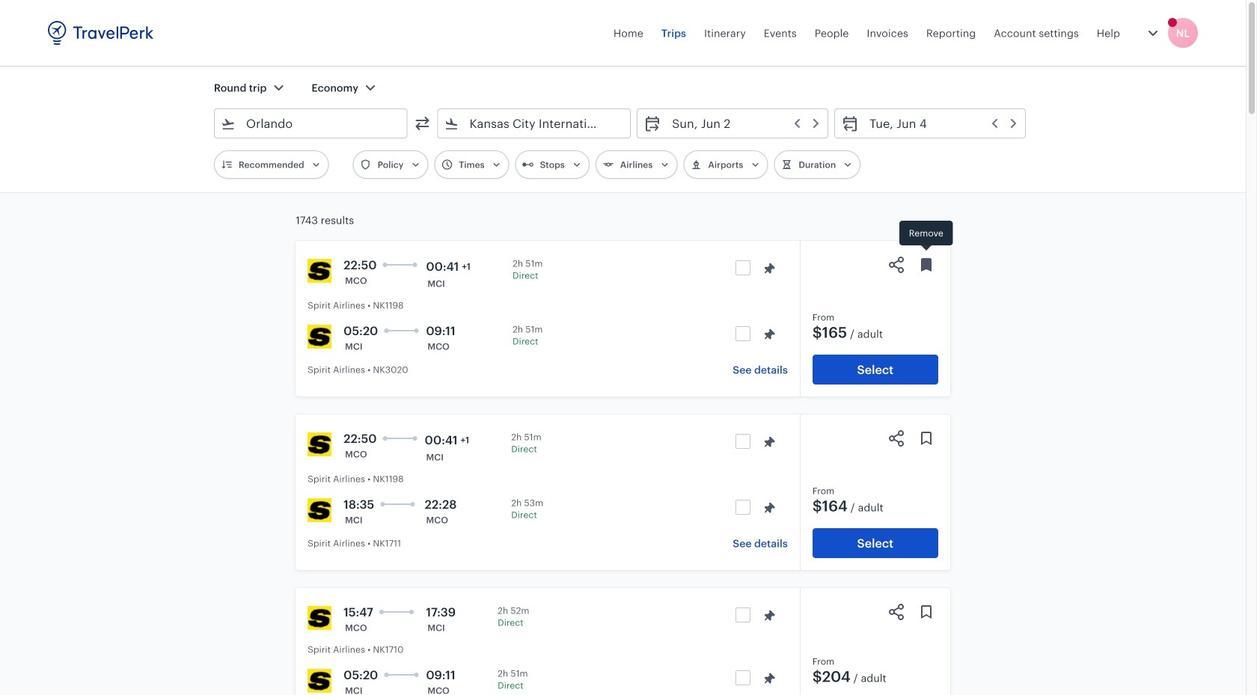 Task type: describe. For each thing, give the bounding box(es) containing it.
3 spirit airlines image from the top
[[308, 433, 332, 457]]

2 spirit airlines image from the top
[[308, 325, 332, 349]]

4 spirit airlines image from the top
[[308, 498, 332, 522]]

From search field
[[236, 112, 387, 135]]

Return field
[[859, 112, 1020, 135]]



Task type: vqa. For each thing, say whether or not it's contained in the screenshot.
Return 'text box'
no



Task type: locate. For each thing, give the bounding box(es) containing it.
6 spirit airlines image from the top
[[308, 669, 332, 693]]

Depart field
[[662, 112, 822, 135]]

1 spirit airlines image from the top
[[308, 259, 332, 283]]

tooltip
[[900, 221, 953, 253]]

spirit airlines image
[[308, 259, 332, 283], [308, 325, 332, 349], [308, 433, 332, 457], [308, 498, 332, 522], [308, 606, 332, 630], [308, 669, 332, 693]]

5 spirit airlines image from the top
[[308, 606, 332, 630]]

To search field
[[459, 112, 611, 135]]



